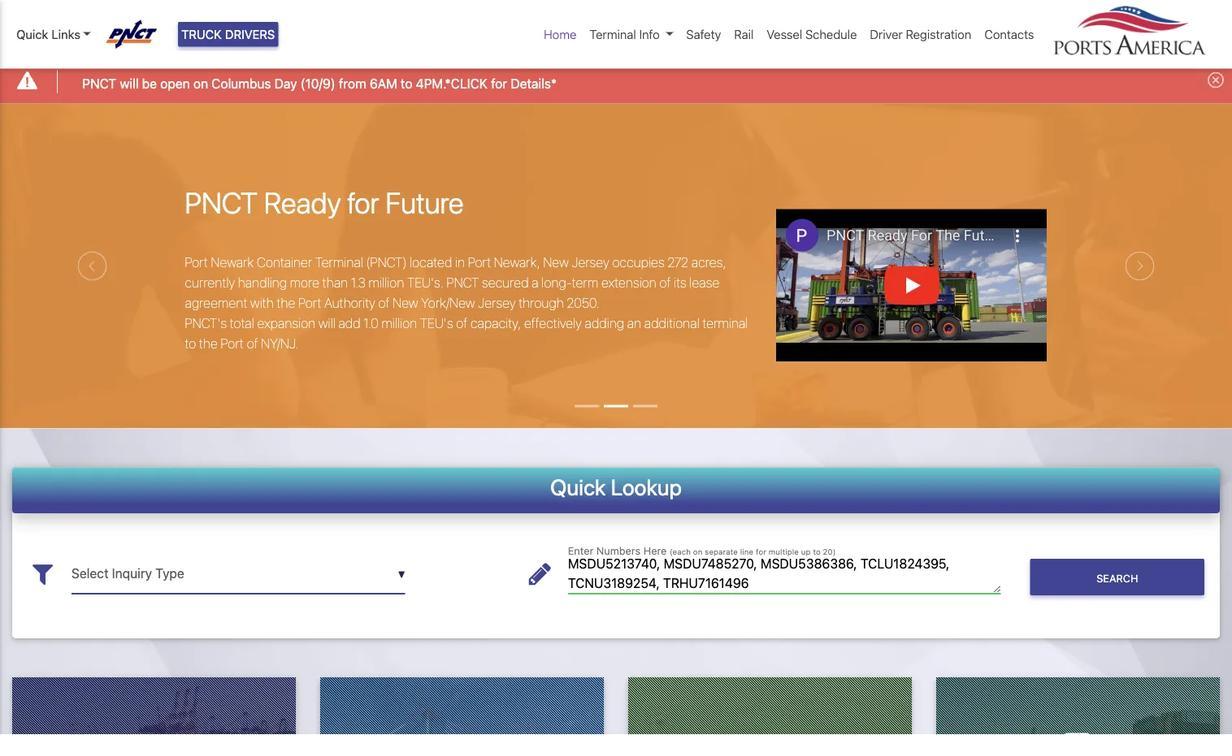 Task type: vqa. For each thing, say whether or not it's contained in the screenshot.
ACTIVITY,
no



Task type: locate. For each thing, give the bounding box(es) containing it.
of left its
[[659, 275, 671, 291]]

on right the open
[[193, 76, 208, 91]]

driver registration
[[870, 27, 972, 41]]

0 vertical spatial jersey
[[572, 255, 609, 270]]

1 horizontal spatial on
[[693, 547, 703, 557]]

pnct will be open on columbus day (10/9) from 6am to 4pm.*click for details* alert
[[0, 60, 1232, 104]]

quick lookup
[[550, 474, 682, 500]]

6am
[[370, 76, 397, 91]]

1 vertical spatial terminal
[[315, 255, 363, 270]]

0 horizontal spatial pnct
[[82, 76, 116, 91]]

(pnct)
[[366, 255, 407, 270]]

truck drivers link
[[178, 22, 278, 47]]

with
[[250, 296, 274, 311]]

1 horizontal spatial for
[[491, 76, 507, 91]]

quick left "links" at top left
[[16, 27, 48, 41]]

0 horizontal spatial will
[[120, 76, 139, 91]]

here
[[644, 545, 667, 557]]

0 vertical spatial million
[[369, 275, 404, 291]]

for right ready
[[347, 185, 379, 219]]

2 vertical spatial to
[[813, 547, 821, 557]]

2 horizontal spatial pnct
[[447, 275, 479, 291]]

teu's
[[420, 316, 453, 331]]

None text field
[[568, 555, 1001, 594]]

0 vertical spatial pnct
[[82, 76, 116, 91]]

1 horizontal spatial quick
[[550, 474, 606, 500]]

to for pnct will be open on columbus day (10/9) from 6am to 4pm.*click for details*
[[401, 76, 413, 91]]

0 horizontal spatial the
[[199, 336, 218, 352]]

will inside alert
[[120, 76, 139, 91]]

pnct down in
[[447, 275, 479, 291]]

the down pnct's
[[199, 336, 218, 352]]

to inside alert
[[401, 76, 413, 91]]

1 vertical spatial new
[[393, 296, 418, 311]]

1 vertical spatial on
[[693, 547, 703, 557]]

0 vertical spatial to
[[401, 76, 413, 91]]

the
[[277, 296, 295, 311], [199, 336, 218, 352]]

line
[[740, 547, 754, 557]]

0 vertical spatial quick
[[16, 27, 48, 41]]

pnct left be
[[82, 76, 116, 91]]

vessel schedule link
[[760, 19, 864, 50]]

port
[[185, 255, 208, 270], [468, 255, 491, 270], [298, 296, 321, 311], [221, 336, 244, 352]]

0 horizontal spatial quick
[[16, 27, 48, 41]]

will
[[120, 76, 139, 91], [319, 316, 335, 331]]

agreement
[[185, 296, 247, 311]]

pnct inside alert
[[82, 76, 116, 91]]

1 horizontal spatial jersey
[[572, 255, 609, 270]]

long-
[[542, 275, 572, 291]]

2 horizontal spatial for
[[756, 547, 766, 557]]

be
[[142, 76, 157, 91]]

port down total
[[221, 336, 244, 352]]

terminal left 'info'
[[590, 27, 636, 41]]

driver
[[870, 27, 903, 41]]

on right (each
[[693, 547, 703, 557]]

authority
[[324, 296, 375, 311]]

for inside pnct will be open on columbus day (10/9) from 6am to 4pm.*click for details* link
[[491, 76, 507, 91]]

pnct's
[[185, 316, 227, 331]]

0 vertical spatial will
[[120, 76, 139, 91]]

adding
[[585, 316, 624, 331]]

through
[[519, 296, 564, 311]]

will left add
[[319, 316, 335, 331]]

pnct up newark
[[185, 185, 258, 219]]

from
[[339, 76, 366, 91]]

close image
[[1208, 72, 1224, 88]]

1 horizontal spatial new
[[543, 255, 569, 270]]

truck
[[181, 27, 222, 41]]

multiple
[[769, 547, 799, 557]]

will left be
[[120, 76, 139, 91]]

2 vertical spatial for
[[756, 547, 766, 557]]

currently
[[185, 275, 235, 291]]

new
[[543, 255, 569, 270], [393, 296, 418, 311]]

terminal up than
[[315, 255, 363, 270]]

quick up enter on the bottom left
[[550, 474, 606, 500]]

for right line
[[756, 547, 766, 557]]

up
[[801, 547, 811, 557]]

safety
[[686, 27, 721, 41]]

1 vertical spatial jersey
[[478, 296, 516, 311]]

1 horizontal spatial will
[[319, 316, 335, 331]]

1 horizontal spatial to
[[401, 76, 413, 91]]

on inside enter numbers here (each on separate line for multiple up to 20)
[[693, 547, 703, 557]]

to right 6am
[[401, 76, 413, 91]]

million right 1.0
[[382, 316, 417, 331]]

1.3
[[351, 275, 366, 291]]

pnct inside port newark container terminal (pnct) located in port newark, new jersey occupies 272 acres, currently handling more than 1.3 million teu's.                                 pnct secured a long-term extension of its lease agreement with the port authority of new york/new jersey through 2050. pnct's total expansion will add 1.0 million teu's of capacity,                                 effectively adding an additional terminal to the port of ny/nj.
[[447, 275, 479, 291]]

contacts
[[985, 27, 1034, 41]]

terminal
[[590, 27, 636, 41], [315, 255, 363, 270]]

for
[[491, 76, 507, 91], [347, 185, 379, 219], [756, 547, 766, 557]]

for left details*
[[491, 76, 507, 91]]

jersey up capacity,
[[478, 296, 516, 311]]

1 horizontal spatial pnct
[[185, 185, 258, 219]]

pnct
[[82, 76, 116, 91], [185, 185, 258, 219], [447, 275, 479, 291]]

quick
[[16, 27, 48, 41], [550, 474, 606, 500]]

new up the long-
[[543, 255, 569, 270]]

day
[[274, 76, 297, 91]]

on for columbus
[[193, 76, 208, 91]]

safety link
[[680, 19, 728, 50]]

of
[[659, 275, 671, 291], [378, 296, 390, 311], [456, 316, 468, 331], [247, 336, 258, 352]]

add
[[338, 316, 361, 331]]

1 vertical spatial the
[[199, 336, 218, 352]]

1 vertical spatial will
[[319, 316, 335, 331]]

0 vertical spatial new
[[543, 255, 569, 270]]

truck drivers
[[181, 27, 275, 41]]

on inside alert
[[193, 76, 208, 91]]

0 horizontal spatial for
[[347, 185, 379, 219]]

1 vertical spatial to
[[185, 336, 196, 352]]

0 vertical spatial the
[[277, 296, 295, 311]]

0 vertical spatial on
[[193, 76, 208, 91]]

20)
[[823, 547, 836, 557]]

port right in
[[468, 255, 491, 270]]

than
[[322, 275, 348, 291]]

jersey up term
[[572, 255, 609, 270]]

1 vertical spatial pnct
[[185, 185, 258, 219]]

to down pnct's
[[185, 336, 196, 352]]

0 horizontal spatial to
[[185, 336, 196, 352]]

to right the up
[[813, 547, 821, 557]]

0 horizontal spatial on
[[193, 76, 208, 91]]

to inside enter numbers here (each on separate line for multiple up to 20)
[[813, 547, 821, 557]]

new down 'teu's.'
[[393, 296, 418, 311]]

ready
[[264, 185, 341, 219]]

on
[[193, 76, 208, 91], [693, 547, 703, 557]]

terminal
[[703, 316, 748, 331]]

will inside port newark container terminal (pnct) located in port newark, new jersey occupies 272 acres, currently handling more than 1.3 million teu's.                                 pnct secured a long-term extension of its lease agreement with the port authority of new york/new jersey through 2050. pnct's total expansion will add 1.0 million teu's of capacity,                                 effectively adding an additional terminal to the port of ny/nj.
[[319, 316, 335, 331]]

1 vertical spatial quick
[[550, 474, 606, 500]]

▼
[[398, 569, 405, 581]]

jersey
[[572, 255, 609, 270], [478, 296, 516, 311]]

search button
[[1030, 559, 1205, 596]]

to
[[401, 76, 413, 91], [185, 336, 196, 352], [813, 547, 821, 557]]

million
[[369, 275, 404, 291], [382, 316, 417, 331]]

2 horizontal spatial to
[[813, 547, 821, 557]]

2 vertical spatial pnct
[[447, 275, 479, 291]]

million down (pnct)
[[369, 275, 404, 291]]

home
[[544, 27, 577, 41]]

0 horizontal spatial terminal
[[315, 255, 363, 270]]

0 vertical spatial for
[[491, 76, 507, 91]]

None text field
[[72, 555, 405, 594]]

the up expansion
[[277, 296, 295, 311]]

1 horizontal spatial terminal
[[590, 27, 636, 41]]

0 vertical spatial terminal
[[590, 27, 636, 41]]

lookup
[[611, 474, 682, 500]]



Task type: describe. For each thing, give the bounding box(es) containing it.
272
[[668, 255, 689, 270]]

(each
[[670, 547, 691, 557]]

in
[[455, 255, 465, 270]]

1 vertical spatial million
[[382, 316, 417, 331]]

more
[[290, 275, 320, 291]]

of down york/new
[[456, 316, 468, 331]]

terminal info
[[590, 27, 660, 41]]

details*
[[511, 76, 557, 91]]

newark
[[211, 255, 254, 270]]

to for enter numbers here (each on separate line for multiple up to 20)
[[813, 547, 821, 557]]

to inside port newark container terminal (pnct) located in port newark, new jersey occupies 272 acres, currently handling more than 1.3 million teu's.                                 pnct secured a long-term extension of its lease agreement with the port authority of new york/new jersey through 2050. pnct's total expansion will add 1.0 million teu's of capacity,                                 effectively adding an additional terminal to the port of ny/nj.
[[185, 336, 196, 352]]

search
[[1097, 572, 1138, 584]]

teu's.
[[407, 275, 444, 291]]

0 horizontal spatial new
[[393, 296, 418, 311]]

quick for quick lookup
[[550, 474, 606, 500]]

pnct for pnct will be open on columbus day (10/9) from 6am to 4pm.*click for details*
[[82, 76, 116, 91]]

port newark container terminal (pnct) located in port newark, new jersey occupies 272 acres, currently handling more than 1.3 million teu's.                                 pnct secured a long-term extension of its lease agreement with the port authority of new york/new jersey through 2050. pnct's total expansion will add 1.0 million teu's of capacity,                                 effectively adding an additional terminal to the port of ny/nj.
[[185, 255, 748, 352]]

its
[[674, 275, 687, 291]]

driver registration link
[[864, 19, 978, 50]]

2050.
[[567, 296, 600, 311]]

newark,
[[494, 255, 540, 270]]

registration
[[906, 27, 972, 41]]

pnct will be open on columbus day (10/9) from 6am to 4pm.*click for details* link
[[82, 74, 557, 93]]

on for separate
[[693, 547, 703, 557]]

contacts link
[[978, 19, 1041, 50]]

columbus
[[212, 76, 271, 91]]

effectively
[[524, 316, 582, 331]]

0 horizontal spatial jersey
[[478, 296, 516, 311]]

expansion
[[257, 316, 316, 331]]

pnct will be open on columbus day (10/9) from 6am to 4pm.*click for details*
[[82, 76, 557, 91]]

drivers
[[225, 27, 275, 41]]

enter numbers here (each on separate line for multiple up to 20)
[[568, 545, 836, 557]]

pnct for pnct ready for future
[[185, 185, 258, 219]]

for inside enter numbers here (each on separate line for multiple up to 20)
[[756, 547, 766, 557]]

handling
[[238, 275, 287, 291]]

separate
[[705, 547, 738, 557]]

port up currently
[[185, 255, 208, 270]]

links
[[52, 27, 80, 41]]

container
[[257, 255, 312, 270]]

info
[[639, 27, 660, 41]]

port down more
[[298, 296, 321, 311]]

(10/9)
[[301, 76, 335, 91]]

open
[[160, 76, 190, 91]]

occupies
[[612, 255, 665, 270]]

4pm.*click
[[416, 76, 488, 91]]

rail
[[734, 27, 754, 41]]

secured
[[482, 275, 529, 291]]

rail link
[[728, 19, 760, 50]]

schedule
[[806, 27, 857, 41]]

ny/nj.
[[261, 336, 299, 352]]

term
[[572, 275, 598, 291]]

of down total
[[247, 336, 258, 352]]

extension
[[601, 275, 657, 291]]

total
[[230, 316, 254, 331]]

pnct ready for future
[[185, 185, 464, 219]]

located
[[410, 255, 452, 270]]

an
[[627, 316, 641, 331]]

capacity,
[[470, 316, 521, 331]]

1 vertical spatial for
[[347, 185, 379, 219]]

1 horizontal spatial the
[[277, 296, 295, 311]]

numbers
[[597, 545, 641, 557]]

pnct ready for future image
[[0, 104, 1232, 520]]

york/new
[[421, 296, 475, 311]]

1.0
[[364, 316, 379, 331]]

lease
[[689, 275, 720, 291]]

of up 1.0
[[378, 296, 390, 311]]

vessel schedule
[[767, 27, 857, 41]]

additional
[[644, 316, 700, 331]]

enter
[[568, 545, 594, 557]]

acres,
[[691, 255, 726, 270]]

a
[[532, 275, 539, 291]]

quick links
[[16, 27, 80, 41]]

terminal info link
[[583, 19, 680, 50]]

home link
[[537, 19, 583, 50]]

vessel
[[767, 27, 802, 41]]

terminal inside port newark container terminal (pnct) located in port newark, new jersey occupies 272 acres, currently handling more than 1.3 million teu's.                                 pnct secured a long-term extension of its lease agreement with the port authority of new york/new jersey through 2050. pnct's total expansion will add 1.0 million teu's of capacity,                                 effectively adding an additional terminal to the port of ny/nj.
[[315, 255, 363, 270]]

future
[[386, 185, 464, 219]]

quick for quick links
[[16, 27, 48, 41]]

quick links link
[[16, 25, 91, 43]]

terminal inside "link"
[[590, 27, 636, 41]]



